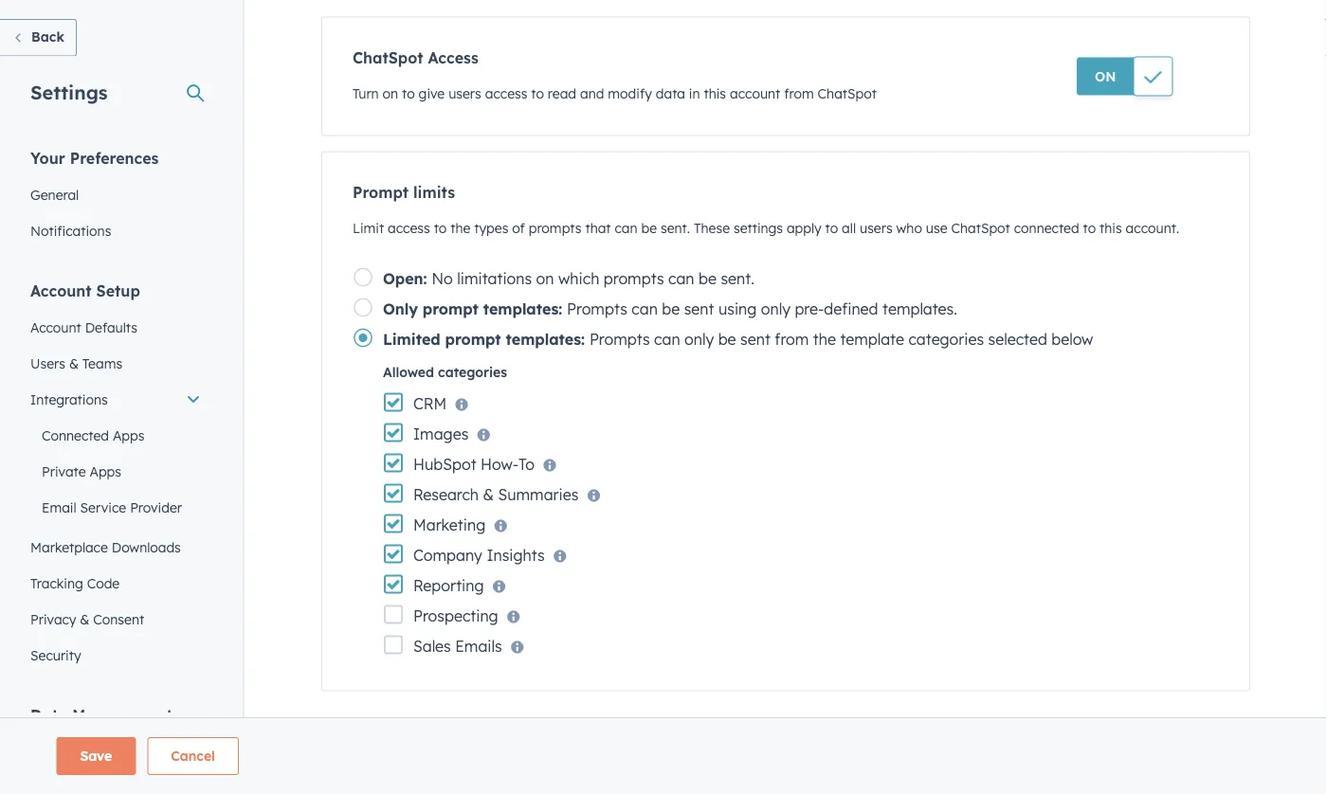 Task type: locate. For each thing, give the bounding box(es) containing it.
categories down templates.
[[909, 330, 984, 349]]

2 horizontal spatial &
[[483, 485, 494, 504]]

1 horizontal spatial access
[[485, 85, 528, 102]]

setup
[[96, 281, 140, 300]]

account up users
[[30, 319, 81, 336]]

sent down using
[[741, 330, 771, 349]]

1 account from the top
[[30, 281, 92, 300]]

1 vertical spatial only
[[685, 330, 714, 349]]

0 horizontal spatial categories
[[438, 364, 507, 381]]

prompts down only prompt templates: prompts can be sent using only pre-defined templates.
[[590, 330, 650, 349]]

1 vertical spatial prompts
[[590, 330, 650, 349]]

1 horizontal spatial this
[[1100, 220, 1122, 237]]

sent
[[684, 300, 714, 319], [741, 330, 771, 349]]

only down only prompt templates: prompts can be sent using only pre-defined templates.
[[685, 330, 714, 349]]

1 horizontal spatial on
[[536, 269, 554, 288]]

0 vertical spatial sent
[[684, 300, 714, 319]]

0 vertical spatial users
[[449, 85, 482, 102]]

on right turn
[[383, 85, 398, 102]]

0 vertical spatial prompt
[[423, 300, 479, 319]]

& for research
[[483, 485, 494, 504]]

users right give at left top
[[449, 85, 482, 102]]

allowed
[[383, 364, 434, 381]]

0 vertical spatial only
[[761, 300, 791, 319]]

from right account
[[784, 85, 814, 102]]

tracking code link
[[19, 566, 212, 602]]

access
[[485, 85, 528, 102], [388, 220, 430, 237]]

defaults
[[85, 319, 137, 336]]

2 account from the top
[[30, 319, 81, 336]]

consent
[[93, 611, 144, 628]]

limitations
[[457, 269, 532, 288]]

templates:
[[483, 300, 562, 319], [506, 330, 585, 349]]

& inside allowed categories element
[[483, 485, 494, 504]]

0 vertical spatial account
[[30, 281, 92, 300]]

prompts for only prompt templates:
[[567, 300, 628, 319]]

private apps
[[42, 463, 121, 480]]

0 vertical spatial chatspot
[[353, 48, 423, 67]]

defined
[[824, 300, 879, 319]]

only left pre-
[[761, 300, 791, 319]]

the
[[451, 220, 471, 237], [813, 330, 836, 349]]

to down limits
[[434, 220, 447, 237]]

0 horizontal spatial this
[[704, 85, 726, 102]]

0 vertical spatial from
[[784, 85, 814, 102]]

1 horizontal spatial chatspot
[[818, 85, 877, 102]]

prompt up allowed categories
[[445, 330, 501, 349]]

users
[[30, 355, 65, 372]]

1 vertical spatial &
[[483, 485, 494, 504]]

open:
[[383, 269, 427, 288]]

0 vertical spatial sent.
[[661, 220, 690, 237]]

0 vertical spatial prompts
[[567, 300, 628, 319]]

2 vertical spatial &
[[80, 611, 89, 628]]

this right in
[[704, 85, 726, 102]]

limits
[[413, 183, 455, 202]]

limit access to the types of prompts that can be sent. these settings apply to all users who use chatspot connected to this account.
[[353, 220, 1180, 237]]

apps down integrations button
[[113, 427, 145, 444]]

1 vertical spatial apps
[[90, 463, 121, 480]]

only
[[383, 300, 418, 319]]

1 vertical spatial users
[[860, 220, 893, 237]]

sent. up using
[[721, 269, 755, 288]]

no
[[432, 269, 453, 288]]

account up 'account defaults'
[[30, 281, 92, 300]]

1 horizontal spatial &
[[80, 611, 89, 628]]

categories up crm
[[438, 364, 507, 381]]

apps up service
[[90, 463, 121, 480]]

your
[[30, 148, 65, 167]]

security link
[[19, 638, 212, 674]]

in
[[689, 85, 700, 102]]

emails
[[455, 637, 502, 656]]

1 horizontal spatial the
[[813, 330, 836, 349]]

access down prompt limits on the top left of page
[[388, 220, 430, 237]]

sent.
[[661, 220, 690, 237], [721, 269, 755, 288]]

1 horizontal spatial sent
[[741, 330, 771, 349]]

chatspot right use
[[952, 220, 1011, 237]]

sales
[[413, 637, 451, 656]]

0 horizontal spatial only
[[685, 330, 714, 349]]

hubspot how-to
[[413, 455, 535, 474]]

can down 'open: no limitations on which prompts can be sent.'
[[632, 300, 658, 319]]

data
[[656, 85, 686, 102]]

users right all
[[860, 220, 893, 237]]

apps for connected apps
[[113, 427, 145, 444]]

using
[[719, 300, 757, 319]]

1 vertical spatial access
[[388, 220, 430, 237]]

users & teams
[[30, 355, 122, 372]]

email
[[42, 499, 76, 516]]

prompt
[[423, 300, 479, 319], [445, 330, 501, 349]]

hubspot
[[413, 455, 477, 474]]

1 vertical spatial account
[[30, 319, 81, 336]]

1 vertical spatial chatspot
[[818, 85, 877, 102]]

sales emails
[[413, 637, 502, 656]]

downloads
[[112, 539, 181, 556]]

chatspot up turn
[[353, 48, 423, 67]]

sent left using
[[684, 300, 714, 319]]

cancel button
[[147, 738, 239, 776]]

0 vertical spatial templates:
[[483, 300, 562, 319]]

be down using
[[718, 330, 736, 349]]

integrations button
[[19, 382, 212, 418]]

privacy & consent link
[[19, 602, 212, 638]]

0 horizontal spatial on
[[383, 85, 398, 102]]

allowed categories
[[383, 364, 507, 381]]

email service provider
[[42, 499, 182, 516]]

marketplace downloads
[[30, 539, 181, 556]]

apps for private apps
[[90, 463, 121, 480]]

from down pre-
[[775, 330, 809, 349]]

these
[[694, 220, 730, 237]]

chatspot access
[[353, 48, 479, 67]]

account for account setup
[[30, 281, 92, 300]]

1 vertical spatial categories
[[438, 364, 507, 381]]

types
[[474, 220, 509, 237]]

the left types
[[451, 220, 471, 237]]

crm
[[413, 394, 447, 413]]

back link
[[0, 19, 77, 56]]

apps
[[113, 427, 145, 444], [90, 463, 121, 480]]

1 vertical spatial from
[[775, 330, 809, 349]]

service
[[80, 499, 126, 516]]

1 horizontal spatial prompts
[[604, 269, 664, 288]]

& down the how-
[[483, 485, 494, 504]]

0 horizontal spatial &
[[69, 355, 79, 372]]

0 horizontal spatial chatspot
[[353, 48, 423, 67]]

1 vertical spatial the
[[813, 330, 836, 349]]

0 vertical spatial apps
[[113, 427, 145, 444]]

0 horizontal spatial users
[[449, 85, 482, 102]]

0 horizontal spatial sent
[[684, 300, 714, 319]]

1 vertical spatial templates:
[[506, 330, 585, 349]]

0 vertical spatial this
[[704, 85, 726, 102]]

categories
[[909, 330, 984, 349], [438, 364, 507, 381]]

users
[[449, 85, 482, 102], [860, 220, 893, 237]]

1 horizontal spatial only
[[761, 300, 791, 319]]

0 horizontal spatial prompts
[[529, 220, 582, 237]]

chatspot right account
[[818, 85, 877, 102]]

prompt down no
[[423, 300, 479, 319]]

can
[[615, 220, 638, 237], [669, 269, 695, 288], [632, 300, 658, 319], [654, 330, 680, 349]]

from
[[784, 85, 814, 102], [775, 330, 809, 349]]

& right users
[[69, 355, 79, 372]]

sent. left these in the right of the page
[[661, 220, 690, 237]]

this
[[704, 85, 726, 102], [1100, 220, 1122, 237]]

prompt limits
[[353, 183, 455, 202]]

0 vertical spatial &
[[69, 355, 79, 372]]

& for privacy
[[80, 611, 89, 628]]

0 vertical spatial the
[[451, 220, 471, 237]]

0 horizontal spatial sent.
[[661, 220, 690, 237]]

be
[[641, 220, 657, 237], [699, 269, 717, 288], [662, 300, 680, 319], [718, 330, 736, 349]]

1 horizontal spatial users
[[860, 220, 893, 237]]

open: no limitations on which prompts can be sent.
[[383, 269, 755, 288]]

the down pre-
[[813, 330, 836, 349]]

prompts down "which"
[[567, 300, 628, 319]]

prompts up only prompt templates: prompts can be sent using only pre-defined templates.
[[604, 269, 664, 288]]

1 vertical spatial prompt
[[445, 330, 501, 349]]

& right privacy
[[80, 611, 89, 628]]

0 vertical spatial prompts
[[529, 220, 582, 237]]

0 vertical spatial on
[[383, 85, 398, 102]]

prompts right of on the left top
[[529, 220, 582, 237]]

be left using
[[662, 300, 680, 319]]

templates: down 'open: no limitations on which prompts can be sent.'
[[506, 330, 585, 349]]

allowed categories element
[[383, 388, 602, 661]]

on left "which"
[[536, 269, 554, 288]]

1 vertical spatial prompts
[[604, 269, 664, 288]]

tracking code
[[30, 575, 120, 592]]

1 vertical spatial this
[[1100, 220, 1122, 237]]

2 vertical spatial chatspot
[[952, 220, 1011, 237]]

&
[[69, 355, 79, 372], [483, 485, 494, 504], [80, 611, 89, 628]]

& for users
[[69, 355, 79, 372]]

can up only prompt templates: prompts can be sent using only pre-defined templates.
[[669, 269, 695, 288]]

this left account.
[[1100, 220, 1122, 237]]

access left read
[[485, 85, 528, 102]]

1 vertical spatial sent.
[[721, 269, 755, 288]]

private
[[42, 463, 86, 480]]

prompt for limited
[[445, 330, 501, 349]]

on
[[383, 85, 398, 102], [536, 269, 554, 288]]

templates: down limitations
[[483, 300, 562, 319]]

cancel
[[171, 748, 215, 765]]

1 horizontal spatial categories
[[909, 330, 984, 349]]

give
[[419, 85, 445, 102]]

be up only prompt templates: prompts can be sent using only pre-defined templates.
[[699, 269, 717, 288]]

account
[[30, 281, 92, 300], [30, 319, 81, 336]]

privacy
[[30, 611, 76, 628]]



Task type: vqa. For each thing, say whether or not it's contained in the screenshot.
the bottommost "the"
no



Task type: describe. For each thing, give the bounding box(es) containing it.
to left give at left top
[[402, 85, 415, 102]]

back
[[31, 28, 64, 45]]

private apps link
[[19, 454, 212, 490]]

access
[[428, 48, 479, 67]]

turn on to give users access to read and modify data in this account from chatspot
[[353, 85, 877, 102]]

account defaults link
[[19, 310, 212, 346]]

that
[[585, 220, 611, 237]]

teams
[[82, 355, 122, 372]]

template
[[840, 330, 905, 349]]

who
[[897, 220, 923, 237]]

only prompt templates: prompts can be sent using only pre-defined templates.
[[383, 300, 958, 319]]

summaries
[[498, 485, 579, 504]]

notifications
[[30, 222, 111, 239]]

save button
[[56, 738, 136, 776]]

1 horizontal spatial sent.
[[721, 269, 755, 288]]

account.
[[1126, 220, 1180, 237]]

users & teams link
[[19, 346, 212, 382]]

notifications link
[[19, 213, 212, 249]]

research
[[413, 485, 479, 504]]

0 vertical spatial categories
[[909, 330, 984, 349]]

how-
[[481, 455, 519, 474]]

pre-
[[795, 300, 824, 319]]

limited
[[383, 330, 441, 349]]

0 horizontal spatial the
[[451, 220, 471, 237]]

data management
[[30, 706, 172, 725]]

0 horizontal spatial access
[[388, 220, 430, 237]]

templates: for limited prompt templates:
[[506, 330, 585, 349]]

can down only prompt templates: prompts can be sent using only pre-defined templates.
[[654, 330, 680, 349]]

selected
[[989, 330, 1048, 349]]

marketplace
[[30, 539, 108, 556]]

connected
[[1014, 220, 1080, 237]]

prompt
[[353, 183, 409, 202]]

and
[[580, 85, 604, 102]]

security
[[30, 647, 81, 664]]

use
[[926, 220, 948, 237]]

0 vertical spatial access
[[485, 85, 528, 102]]

page section element
[[11, 738, 1316, 776]]

research & summaries
[[413, 485, 579, 504]]

images
[[413, 425, 469, 444]]

modify
[[608, 85, 652, 102]]

limit
[[353, 220, 384, 237]]

read
[[548, 85, 577, 102]]

marketing
[[413, 516, 486, 535]]

company
[[413, 546, 483, 565]]

insights
[[487, 546, 545, 565]]

settings
[[734, 220, 783, 237]]

settings
[[30, 80, 108, 104]]

code
[[87, 575, 120, 592]]

general link
[[19, 177, 212, 213]]

tracking
[[30, 575, 83, 592]]

general
[[30, 186, 79, 203]]

to left all
[[825, 220, 838, 237]]

prospecting
[[413, 607, 498, 626]]

which
[[559, 269, 600, 288]]

data
[[30, 706, 68, 725]]

your preferences element
[[19, 147, 212, 249]]

all
[[842, 220, 856, 237]]

limited prompt templates: prompts can only be sent from the template categories selected below
[[383, 330, 1094, 349]]

on
[[1095, 69, 1116, 85]]

your preferences
[[30, 148, 159, 167]]

account defaults
[[30, 319, 137, 336]]

company insights
[[413, 546, 545, 565]]

1 vertical spatial sent
[[741, 330, 771, 349]]

management
[[72, 706, 172, 725]]

privacy & consent
[[30, 611, 144, 628]]

apply
[[787, 220, 822, 237]]

connected apps
[[42, 427, 145, 444]]

account setup element
[[19, 280, 212, 674]]

of
[[512, 220, 525, 237]]

below
[[1052, 330, 1094, 349]]

turn
[[353, 85, 379, 102]]

be right that
[[641, 220, 657, 237]]

templates: for only prompt templates:
[[483, 300, 562, 319]]

preferences
[[70, 148, 159, 167]]

prompt for only
[[423, 300, 479, 319]]

account for account defaults
[[30, 319, 81, 336]]

to left read
[[531, 85, 544, 102]]

to
[[519, 455, 535, 474]]

account setup
[[30, 281, 140, 300]]

templates.
[[883, 300, 958, 319]]

can right that
[[615, 220, 638, 237]]

prompts for limited prompt templates:
[[590, 330, 650, 349]]

connected apps link
[[19, 418, 212, 454]]

provider
[[130, 499, 182, 516]]

save
[[80, 748, 112, 765]]

2 horizontal spatial chatspot
[[952, 220, 1011, 237]]

1 vertical spatial on
[[536, 269, 554, 288]]

to right the connected
[[1083, 220, 1096, 237]]

account
[[730, 85, 781, 102]]

integrations
[[30, 391, 108, 408]]



